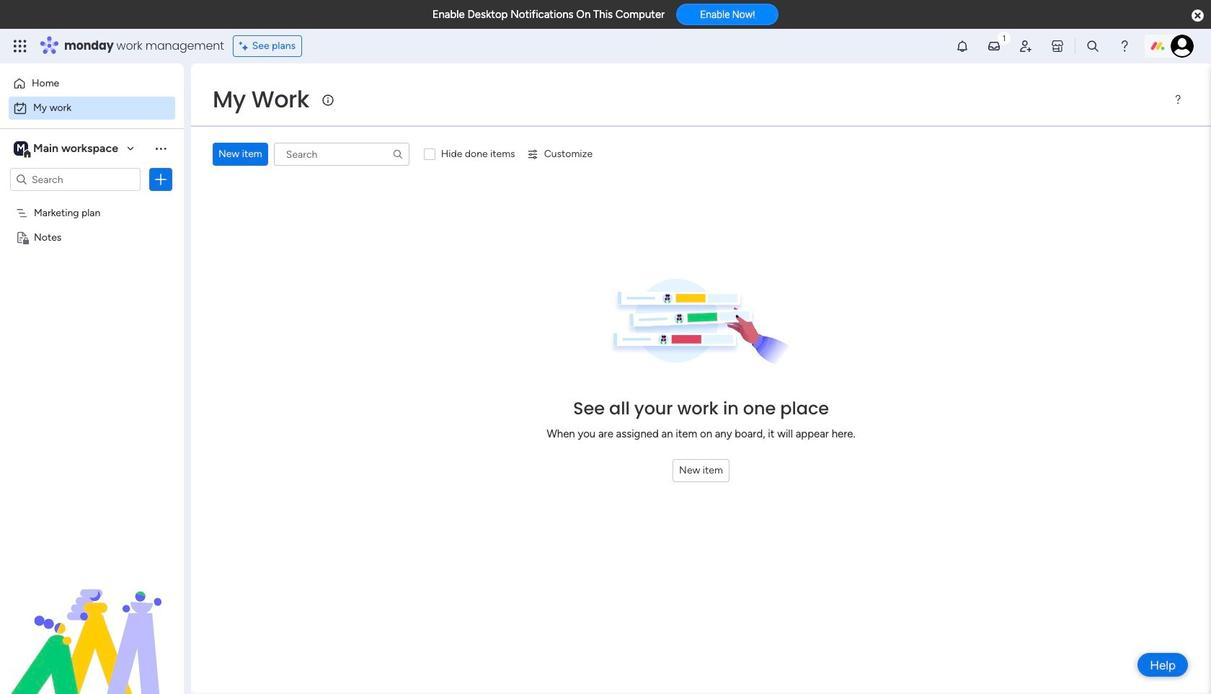 Task type: describe. For each thing, give the bounding box(es) containing it.
lottie animation image
[[0, 549, 184, 694]]

workspace options image
[[154, 141, 168, 156]]

search everything image
[[1086, 39, 1100, 53]]

invite members image
[[1019, 39, 1033, 53]]

update feed image
[[987, 39, 1001, 53]]

2 vertical spatial option
[[0, 199, 184, 202]]

notifications image
[[955, 39, 970, 53]]

monday marketplace image
[[1050, 39, 1065, 53]]

dapulse close image
[[1192, 9, 1204, 23]]

help image
[[1117, 39, 1132, 53]]

Search in workspace field
[[30, 171, 120, 188]]

select product image
[[13, 39, 27, 53]]



Task type: locate. For each thing, give the bounding box(es) containing it.
search image
[[392, 148, 404, 160]]

options image
[[154, 172, 168, 187]]

workspace image
[[14, 141, 28, 156]]

welcome to my work feature image image
[[610, 279, 792, 367]]

lottie animation element
[[0, 549, 184, 694]]

1 image
[[998, 30, 1011, 46]]

workspace selection element
[[14, 140, 120, 159]]

menu image
[[1172, 94, 1184, 105]]

kendall parks image
[[1171, 35, 1194, 58]]

list box
[[0, 197, 184, 444]]

option
[[9, 72, 175, 95], [9, 97, 175, 120], [0, 199, 184, 202]]

0 vertical spatial option
[[9, 72, 175, 95]]

1 vertical spatial option
[[9, 97, 175, 120]]

None search field
[[274, 143, 409, 166]]

Filter dashboard by text search field
[[274, 143, 409, 166]]

private board image
[[15, 230, 29, 244]]

see plans image
[[239, 38, 252, 54]]



Task type: vqa. For each thing, say whether or not it's contained in the screenshot.
search box
yes



